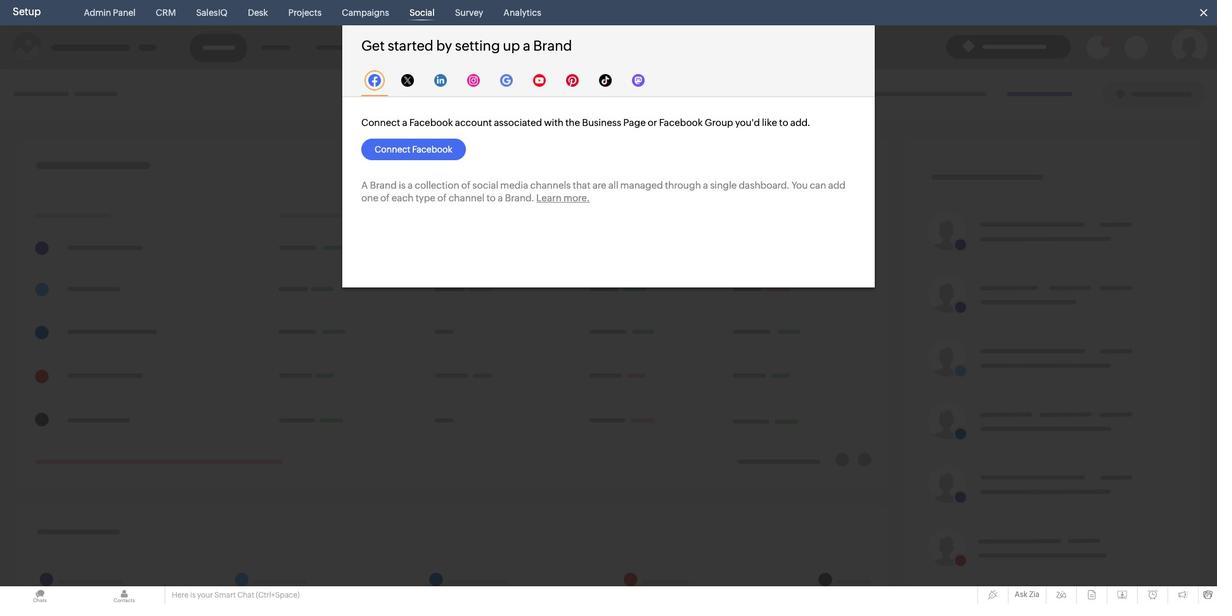 Task type: describe. For each thing, give the bounding box(es) containing it.
crm
[[156, 8, 176, 18]]

(ctrl+space)
[[256, 591, 300, 600]]

projects
[[288, 8, 322, 18]]

social link
[[404, 0, 440, 25]]

here is your smart chat (ctrl+space)
[[172, 591, 300, 600]]

chat
[[237, 591, 254, 600]]

setup
[[13, 6, 41, 18]]

salesiq link
[[191, 0, 233, 25]]

ask
[[1015, 591, 1028, 600]]

admin panel link
[[79, 0, 141, 25]]

desk link
[[243, 0, 273, 25]]

is
[[190, 591, 196, 600]]

zia
[[1029, 591, 1040, 600]]

analytics
[[504, 8, 541, 18]]

salesiq
[[196, 8, 227, 18]]



Task type: locate. For each thing, give the bounding box(es) containing it.
social
[[409, 8, 435, 18]]

smart
[[214, 591, 236, 600]]

admin panel
[[84, 8, 136, 18]]

campaigns
[[342, 8, 389, 18]]

here
[[172, 591, 189, 600]]

your
[[197, 591, 213, 600]]

survey
[[455, 8, 483, 18]]

projects link
[[283, 0, 327, 25]]

campaigns link
[[337, 0, 394, 25]]

panel
[[113, 8, 136, 18]]

analytics link
[[498, 0, 546, 25]]

contacts image
[[84, 587, 164, 605]]

survey link
[[450, 0, 488, 25]]

chats image
[[0, 587, 80, 605]]

crm link
[[151, 0, 181, 25]]

desk
[[248, 8, 268, 18]]

admin
[[84, 8, 111, 18]]

ask zia
[[1015, 591, 1040, 600]]



Task type: vqa. For each thing, say whether or not it's contained in the screenshot.
Here
yes



